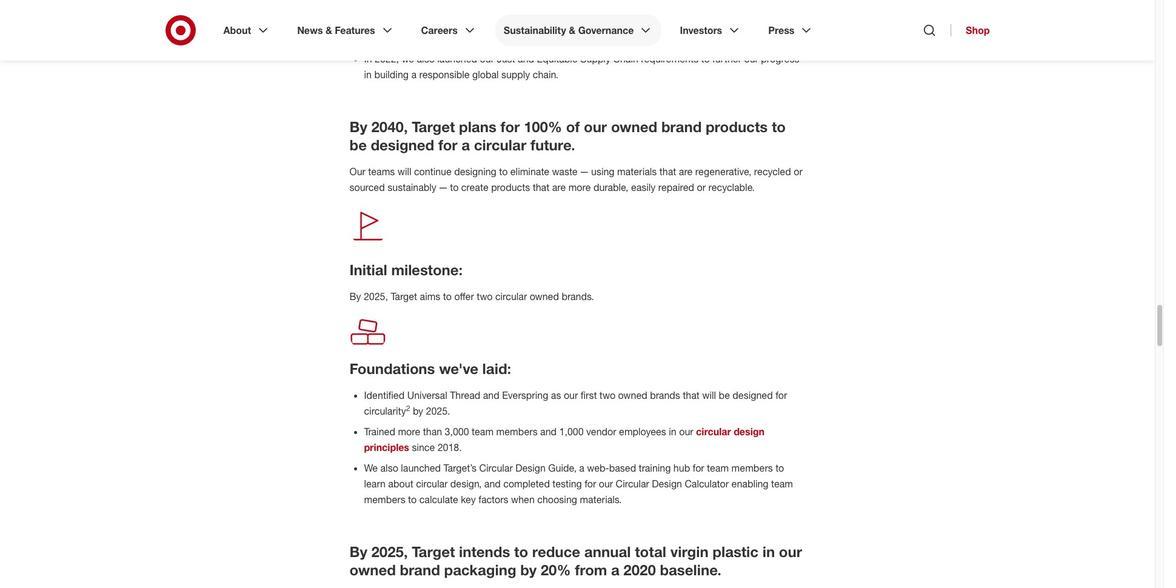 Task type: locate. For each thing, give the bounding box(es) containing it.
brand inside to support our commitment that all owned brand suppliers pay workers digitally by 2025.
[[396, 32, 421, 44]]

by inside the by 2025, target intends to reduce annual total virgin plastic in our owned brand packaging by 20% from a 2020 baseline.
[[350, 543, 367, 561]]

just
[[497, 53, 515, 65]]

we've
[[439, 360, 479, 378]]

initial milestone:
[[350, 261, 463, 279]]

our inside to support our commitment that all owned brand suppliers pay workers digitally by 2025.
[[683, 16, 698, 28]]

brand
[[396, 32, 421, 44], [662, 118, 702, 136], [400, 561, 440, 579]]

1 horizontal spatial products
[[706, 118, 768, 136]]

0 horizontal spatial are
[[552, 181, 566, 193]]

regenerative,
[[696, 166, 752, 178]]

0 vertical spatial products
[[706, 118, 768, 136]]

1 horizontal spatial designed
[[733, 389, 773, 402]]

than
[[544, 16, 567, 28]]

foundations we've laid :
[[350, 360, 512, 378]]

1 vertical spatial circular
[[616, 478, 650, 490]]

1 horizontal spatial will
[[703, 389, 716, 402]]

products up regenerative,
[[706, 118, 768, 136]]

of left the
[[485, 16, 493, 28]]

design down training
[[652, 478, 682, 490]]

1 vertical spatial 2025.
[[426, 405, 450, 417]]

0 vertical spatial are
[[679, 166, 693, 178]]

1 vertical spatial by
[[350, 290, 361, 303]]

reduce
[[532, 543, 581, 561]]

recycled
[[754, 166, 791, 178]]

virgin
[[671, 543, 709, 561]]

a left web-
[[579, 462, 585, 474]]

0 vertical spatial by
[[350, 118, 367, 136]]

0 vertical spatial will
[[398, 166, 412, 178]]

be right brands in the right bottom of the page
[[719, 389, 730, 402]]

be
[[350, 136, 367, 154], [719, 389, 730, 402]]

recyclable.
[[709, 181, 755, 193]]

2 horizontal spatial team
[[772, 478, 793, 490]]

designed up design
[[733, 389, 773, 402]]

by left 20%
[[521, 561, 537, 579]]

our right as
[[564, 389, 578, 402]]

1 vertical spatial be
[[719, 389, 730, 402]]

1 vertical spatial members
[[732, 462, 773, 474]]

also inside in 2022, we also launched our just and equitable supply chain requirements to further our progress in building a responsible global supply chain.
[[417, 53, 435, 65]]

1 vertical spatial by
[[413, 405, 423, 417]]

will
[[398, 166, 412, 178], [703, 389, 716, 402]]

also
[[417, 53, 435, 65], [381, 462, 398, 474]]

member
[[411, 16, 447, 28]]

1 vertical spatial target
[[391, 290, 417, 303]]

0 horizontal spatial 2025.
[[426, 405, 450, 417]]

2 vertical spatial by
[[521, 561, 537, 579]]

brands.
[[562, 290, 594, 303]]

target inside the by 2025, target intends to reduce annual total virgin plastic in our owned brand packaging by 20% from a 2020 baseline.
[[412, 543, 455, 561]]

team right 'enabling'
[[772, 478, 793, 490]]

will right brands in the right bottom of the page
[[703, 389, 716, 402]]

more down waste
[[569, 181, 591, 193]]

0 vertical spatial 2025.
[[571, 32, 595, 44]]

owned inside by 2040, target plans for 100% of our owned brand products to be designed for a circular future.
[[611, 118, 658, 136]]

0 horizontal spatial circular
[[480, 462, 513, 474]]

in down "in" at left
[[364, 68, 372, 81]]

are down waste
[[552, 181, 566, 193]]

in left 2022
[[450, 16, 458, 28]]

0 vertical spatial or
[[794, 166, 803, 178]]

cash
[[569, 16, 593, 28]]

1 vertical spatial or
[[697, 181, 706, 193]]

circular up factors
[[480, 462, 513, 474]]

and inside in 2022, we also launched our just and equitable supply chain requirements to further our progress in building a responsible global supply chain.
[[518, 53, 534, 65]]

two
[[477, 290, 493, 303], [600, 389, 616, 402]]

3 by from the top
[[350, 543, 367, 561]]

1 horizontal spatial team
[[707, 462, 729, 474]]

1 vertical spatial of
[[566, 118, 580, 136]]

1 vertical spatial two
[[600, 389, 616, 402]]

universal
[[407, 389, 447, 402]]

launched down since
[[401, 462, 441, 474]]

in inside the by 2025, target intends to reduce annual total virgin plastic in our owned brand packaging by 20% from a 2020 baseline.
[[763, 543, 775, 561]]

circular up 'designing'
[[474, 136, 527, 154]]

we
[[364, 462, 378, 474]]

members down 'everspring'
[[496, 426, 538, 438]]

1 horizontal spatial members
[[496, 426, 538, 438]]

a up 'designing'
[[462, 136, 470, 154]]

our up the hub
[[679, 426, 694, 438]]

suppliers
[[424, 32, 464, 44]]

members up 'enabling'
[[732, 462, 773, 474]]

1 vertical spatial will
[[703, 389, 716, 402]]

1 & from the left
[[326, 24, 332, 36]]

to inside by 2040, target plans for 100% of our owned brand products to be designed for a circular future.
[[772, 118, 786, 136]]

0 vertical spatial design
[[516, 462, 546, 474]]

more inside our teams will continue designing to eliminate waste — using materials that are regenerative, recycled or sourced sustainably — to create products that are more durable, easily repaired or recyclable.
[[569, 181, 591, 193]]

2
[[406, 404, 410, 413]]

in
[[450, 16, 458, 28], [364, 68, 372, 81], [669, 426, 677, 438], [763, 543, 775, 561]]

0 horizontal spatial or
[[697, 181, 706, 193]]

2 & from the left
[[569, 24, 576, 36]]

2 vertical spatial target
[[412, 543, 455, 561]]

or right recycled
[[794, 166, 803, 178]]

by 2025, target aims to offer two circular owned brands.
[[350, 290, 594, 303]]

1 horizontal spatial &
[[569, 24, 576, 36]]

1 by from the top
[[350, 118, 367, 136]]

using
[[591, 166, 615, 178]]

by inside by 2040, target plans for 100% of our owned brand products to be designed for a circular future.
[[350, 118, 367, 136]]

1 horizontal spatial two
[[600, 389, 616, 402]]

0 vertical spatial brand
[[396, 32, 421, 44]]

0 horizontal spatial designed
[[371, 136, 434, 154]]

— left using
[[581, 166, 589, 178]]

0 vertical spatial members
[[496, 426, 538, 438]]

to
[[635, 16, 644, 28], [701, 53, 710, 65], [772, 118, 786, 136], [499, 166, 508, 178], [450, 181, 459, 193], [443, 290, 452, 303], [776, 462, 784, 474], [408, 494, 417, 506], [514, 543, 528, 561]]

1 vertical spatial launched
[[401, 462, 441, 474]]

0 horizontal spatial also
[[381, 462, 398, 474]]

0 vertical spatial two
[[477, 290, 493, 303]]

calculate
[[420, 494, 458, 506]]

1 vertical spatial are
[[552, 181, 566, 193]]

1 horizontal spatial also
[[417, 53, 435, 65]]

trained
[[364, 426, 395, 438]]

or right repaired
[[697, 181, 706, 193]]

our right plastic
[[779, 543, 803, 561]]

2 vertical spatial members
[[364, 494, 406, 506]]

are
[[679, 166, 693, 178], [552, 181, 566, 193]]

target left intends
[[412, 543, 455, 561]]

2025, for by 2025, target intends to reduce annual total virgin plastic in our owned brand packaging by 20% from a 2020 baseline.
[[372, 543, 408, 561]]

1 horizontal spatial more
[[569, 181, 591, 193]]

0 vertical spatial of
[[485, 16, 493, 28]]

designed up teams
[[371, 136, 434, 154]]

factors
[[479, 494, 509, 506]]

1 vertical spatial also
[[381, 462, 398, 474]]

principles
[[364, 442, 409, 454]]

1 vertical spatial —
[[439, 181, 447, 193]]

be up our
[[350, 136, 367, 154]]

by right 2
[[413, 405, 423, 417]]

circular right offer
[[496, 290, 527, 303]]

0 vertical spatial be
[[350, 136, 367, 154]]

circular left design
[[696, 426, 731, 438]]

press
[[769, 24, 795, 36]]

equitable
[[537, 53, 578, 65]]

and up factors
[[485, 478, 501, 490]]

1 vertical spatial brand
[[662, 118, 702, 136]]

icon of a triangular flag. image
[[350, 208, 386, 244]]

target left aims at the left
[[391, 290, 417, 303]]

design,
[[451, 478, 482, 490]]

target right the 2040,
[[412, 118, 455, 136]]

or
[[794, 166, 803, 178], [697, 181, 706, 193]]

our inside the by 2025, target intends to reduce annual total virgin plastic in our owned brand packaging by 20% from a 2020 baseline.
[[779, 543, 803, 561]]

1 vertical spatial designed
[[733, 389, 773, 402]]

— down continue
[[439, 181, 447, 193]]

2 vertical spatial by
[[350, 543, 367, 561]]

2025, inside the by 2025, target intends to reduce annual total virgin plastic in our owned brand packaging by 20% from a 2020 baseline.
[[372, 543, 408, 561]]

that inside identified universal thread and everspring as our first two owned brands that will be designed for circularity
[[683, 389, 700, 402]]

2 horizontal spatial by
[[558, 32, 568, 44]]

milestone:
[[391, 261, 463, 279]]

aims
[[420, 290, 441, 303]]

eliminate
[[511, 166, 550, 178]]

0 horizontal spatial team
[[472, 426, 494, 438]]

0 horizontal spatial &
[[326, 24, 332, 36]]

more up since
[[398, 426, 421, 438]]

owned inside to support our commitment that all owned brand suppliers pay workers digitally by 2025.
[[364, 32, 394, 44]]

of right the 100%
[[566, 118, 580, 136]]

requirements
[[641, 53, 699, 65]]

0 vertical spatial 2025,
[[364, 290, 388, 303]]

products down eliminate on the left top of the page
[[491, 181, 530, 193]]

1 horizontal spatial be
[[719, 389, 730, 402]]

web-
[[587, 462, 609, 474]]

owned inside the by 2025, target intends to reduce annual total virgin plastic in our owned brand packaging by 20% from a 2020 baseline.
[[350, 561, 396, 579]]

1 horizontal spatial 2025.
[[571, 32, 595, 44]]

by down than
[[558, 32, 568, 44]]

circular down based
[[616, 478, 650, 490]]

team up the calculator
[[707, 462, 729, 474]]

a down we
[[412, 68, 417, 81]]

as
[[551, 389, 561, 402]]

calculator
[[685, 478, 729, 490]]

alliance
[[596, 16, 633, 28]]

2022,
[[375, 53, 399, 65]]

2025. down universal
[[426, 405, 450, 417]]

also inside the we also launched target's circular design guide, a web-based training hub for team members to learn about circular design, and completed testing for our circular design calculator enabling team members to calculate key factors when choosing materials.
[[381, 462, 398, 474]]

and up the 'supply'
[[518, 53, 534, 65]]

0 vertical spatial —
[[581, 166, 589, 178]]

that left all
[[758, 16, 774, 28]]

to support our commitment that all owned brand suppliers pay workers digitally by 2025.
[[364, 16, 787, 44]]

that up repaired
[[660, 166, 677, 178]]

2 by from the top
[[350, 290, 361, 303]]

designing
[[454, 166, 497, 178]]

sustainability & governance
[[504, 24, 634, 36]]

news & features
[[297, 24, 375, 36]]

based
[[609, 462, 636, 474]]

0 horizontal spatial by
[[413, 405, 423, 417]]

for
[[501, 118, 520, 136], [438, 136, 458, 154], [776, 389, 787, 402], [693, 462, 705, 474], [585, 478, 596, 490]]

and right thread
[[483, 389, 500, 402]]

3,000
[[445, 426, 469, 438]]

in 2022, we also launched our just and equitable supply chain requirements to further our progress in building a responsible global supply chain.
[[364, 53, 800, 81]]

will up sustainably
[[398, 166, 412, 178]]

two right first
[[600, 389, 616, 402]]

products inside our teams will continue designing to eliminate waste — using materials that are regenerative, recycled or sourced sustainably — to create products that are more durable, easily repaired or recyclable.
[[491, 181, 530, 193]]

by inside the by 2025, target intends to reduce annual total virgin plastic in our owned brand packaging by 20% from a 2020 baseline.
[[521, 561, 537, 579]]

our up materials.
[[599, 478, 613, 490]]

by for by 2040, target plans for 100% of our owned brand products to be designed for a circular future.
[[350, 118, 367, 136]]

circular
[[480, 462, 513, 474], [616, 478, 650, 490]]

0 horizontal spatial be
[[350, 136, 367, 154]]

owned
[[364, 32, 394, 44], [611, 118, 658, 136], [530, 290, 559, 303], [618, 389, 648, 402], [350, 561, 396, 579]]

1 vertical spatial products
[[491, 181, 530, 193]]

our
[[350, 166, 366, 178]]

1 vertical spatial 2025,
[[372, 543, 408, 561]]

design up completed
[[516, 462, 546, 474]]

0 vertical spatial also
[[417, 53, 435, 65]]

0 vertical spatial designed
[[371, 136, 434, 154]]

design
[[516, 462, 546, 474], [652, 478, 682, 490]]

2 vertical spatial brand
[[400, 561, 440, 579]]

a right from
[[611, 561, 620, 579]]

more
[[569, 181, 591, 193], [398, 426, 421, 438]]

our right support
[[683, 16, 698, 28]]

in right plastic
[[763, 543, 775, 561]]

sourced
[[350, 181, 385, 193]]

0 horizontal spatial design
[[516, 462, 546, 474]]

brand inside by 2040, target plans for 100% of our owned brand products to be designed for a circular future.
[[662, 118, 702, 136]]

1 horizontal spatial by
[[521, 561, 537, 579]]

of inside by 2040, target plans for 100% of our owned brand products to be designed for a circular future.
[[566, 118, 580, 136]]

1 vertical spatial more
[[398, 426, 421, 438]]

0 vertical spatial launched
[[437, 53, 477, 65]]

members down "learn"
[[364, 494, 406, 506]]

about
[[224, 24, 251, 36]]

and left 1,000
[[541, 426, 557, 438]]

are up repaired
[[679, 166, 693, 178]]

designed
[[371, 136, 434, 154], [733, 389, 773, 402]]

2018.
[[438, 442, 462, 454]]

circular design principles
[[364, 426, 765, 454]]

1,000
[[560, 426, 584, 438]]

two right offer
[[477, 290, 493, 303]]

a inside the by 2025, target intends to reduce annual total virgin plastic in our owned brand packaging by 20% from a 2020 baseline.
[[611, 561, 620, 579]]

a right became
[[403, 16, 408, 28]]

circular up calculate on the left bottom
[[416, 478, 448, 490]]

0 vertical spatial target
[[412, 118, 455, 136]]

1 vertical spatial design
[[652, 478, 682, 490]]

0 horizontal spatial will
[[398, 166, 412, 178]]

2025. down cash
[[571, 32, 595, 44]]

sustainability & governance link
[[495, 15, 662, 46]]

0 vertical spatial team
[[472, 426, 494, 438]]

supply
[[581, 53, 611, 65]]

2025.
[[571, 32, 595, 44], [426, 405, 450, 417]]

brand inside the by 2025, target intends to reduce annual total virgin plastic in our owned brand packaging by 20% from a 2020 baseline.
[[400, 561, 440, 579]]

:
[[507, 360, 512, 378]]

—
[[581, 166, 589, 178], [439, 181, 447, 193]]

progress
[[761, 53, 800, 65]]

0 horizontal spatial more
[[398, 426, 421, 438]]

a inside in 2022, we also launched our just and equitable supply chain requirements to further our progress in building a responsible global supply chain.
[[412, 68, 417, 81]]

circular inside the we also launched target's circular design guide, a web-based training hub for team members to learn about circular design, and completed testing for our circular design calculator enabling team members to calculate key factors when choosing materials.
[[416, 478, 448, 490]]

1 horizontal spatial of
[[566, 118, 580, 136]]

0 vertical spatial by
[[558, 32, 568, 44]]

target inside by 2040, target plans for 100% of our owned brand products to be designed for a circular future.
[[412, 118, 455, 136]]

1 horizontal spatial or
[[794, 166, 803, 178]]

2025, for by 2025, target aims to offer two circular owned brands.
[[364, 290, 388, 303]]

became
[[364, 16, 400, 28]]

that right brands in the right bottom of the page
[[683, 389, 700, 402]]

team right 3,000 at the bottom of the page
[[472, 426, 494, 438]]

launched up responsible on the top of the page
[[437, 53, 477, 65]]

0 horizontal spatial products
[[491, 181, 530, 193]]

1 horizontal spatial —
[[581, 166, 589, 178]]

our up using
[[584, 118, 607, 136]]

0 vertical spatial more
[[569, 181, 591, 193]]

further
[[713, 53, 742, 65]]



Task type: describe. For each thing, give the bounding box(es) containing it.
will inside our teams will continue designing to eliminate waste — using materials that are regenerative, recycled or sourced sustainably — to create products that are more durable, easily repaired or recyclable.
[[398, 166, 412, 178]]

designed inside by 2040, target plans for 100% of our owned brand products to be designed for a circular future.
[[371, 136, 434, 154]]

0 vertical spatial circular
[[480, 462, 513, 474]]

be inside identified universal thread and everspring as our first two owned brands that will be designed for circularity
[[719, 389, 730, 402]]

be inside by 2040, target plans for 100% of our owned brand products to be designed for a circular future.
[[350, 136, 367, 154]]

2025. inside 2 by 2025.
[[426, 405, 450, 417]]

news
[[297, 24, 323, 36]]

a inside the we also launched target's circular design guide, a web-based training hub for team members to learn about circular design, and completed testing for our circular design calculator enabling team members to calculate key factors when choosing materials.
[[579, 462, 585, 474]]

about
[[388, 478, 413, 490]]

offer
[[455, 290, 474, 303]]

the
[[496, 16, 510, 28]]

enabling
[[732, 478, 769, 490]]

circular inside by 2040, target plans for 100% of our owned brand products to be designed for a circular future.
[[474, 136, 527, 154]]

by inside to support our commitment that all owned brand suppliers pay workers digitally by 2025.
[[558, 32, 568, 44]]

responsible
[[419, 68, 470, 81]]

hub
[[674, 462, 690, 474]]

2025. inside to support our commitment that all owned brand suppliers pay workers digitally by 2025.
[[571, 32, 595, 44]]

press link
[[760, 15, 823, 46]]

100%
[[524, 118, 562, 136]]

first
[[581, 389, 597, 402]]

news & features link
[[289, 15, 403, 46]]

2020
[[624, 561, 656, 579]]

2022
[[460, 16, 482, 28]]

our up global
[[480, 53, 494, 65]]

design
[[734, 426, 765, 438]]

icon of three building blocks. image
[[350, 314, 386, 350]]

pay
[[466, 32, 482, 44]]

circular inside "circular design principles"
[[696, 426, 731, 438]]

products inside by 2040, target plans for 100% of our owned brand products to be designed for a circular future.
[[706, 118, 768, 136]]

investors link
[[672, 15, 750, 46]]

all
[[777, 16, 787, 28]]

learn
[[364, 478, 386, 490]]

by 2025, target intends to reduce annual total virgin plastic in our owned brand packaging by 20% from a 2020 baseline.
[[350, 543, 803, 579]]

foundations
[[350, 360, 435, 378]]

circularity
[[364, 405, 406, 417]]

vendor
[[587, 426, 617, 438]]

better
[[512, 16, 541, 28]]

to inside the by 2025, target intends to reduce annual total virgin plastic in our owned brand packaging by 20% from a 2020 baseline.
[[514, 543, 528, 561]]

in inside in 2022, we also launched our just and equitable supply chain requirements to further our progress in building a responsible global supply chain.
[[364, 68, 372, 81]]

annual
[[585, 543, 631, 561]]

key
[[461, 494, 476, 506]]

& for news
[[326, 24, 332, 36]]

waste
[[552, 166, 578, 178]]

laid
[[483, 360, 507, 378]]

global
[[473, 68, 499, 81]]

baseline.
[[660, 561, 722, 579]]

2 by 2025.
[[406, 404, 450, 417]]

trained more than 3,000 team members and 1,000 vendor employees in our
[[364, 426, 696, 438]]

0 horizontal spatial —
[[439, 181, 447, 193]]

workers
[[485, 32, 519, 44]]

designed inside identified universal thread and everspring as our first two owned brands that will be designed for circularity
[[733, 389, 773, 402]]

that inside to support our commitment that all owned brand suppliers pay workers digitally by 2025.
[[758, 16, 774, 28]]

2040,
[[372, 118, 408, 136]]

about link
[[215, 15, 279, 46]]

20%
[[541, 561, 571, 579]]

sustainability
[[504, 24, 566, 36]]

& for sustainability
[[569, 24, 576, 36]]

we also launched target's circular design guide, a web-based training hub for team members to learn about circular design, and completed testing for our circular design calculator enabling team members to calculate key factors when choosing materials.
[[364, 462, 793, 506]]

circular design principles link
[[364, 426, 765, 454]]

since 2018.
[[409, 442, 462, 454]]

launched inside in 2022, we also launched our just and equitable supply chain requirements to further our progress in building a responsible global supply chain.
[[437, 53, 477, 65]]

0 horizontal spatial of
[[485, 16, 493, 28]]

teams
[[368, 166, 395, 178]]

target for aims
[[391, 290, 417, 303]]

employees
[[619, 426, 667, 438]]

owned inside identified universal thread and everspring as our first two owned brands that will be designed for circularity
[[618, 389, 648, 402]]

by for by 2025, target aims to offer two circular owned brands.
[[350, 290, 361, 303]]

a inside by 2040, target plans for 100% of our owned brand products to be designed for a circular future.
[[462, 136, 470, 154]]

our right further
[[745, 53, 759, 65]]

easily
[[631, 181, 656, 193]]

sustainably
[[388, 181, 437, 193]]

better than cash alliance link
[[512, 16, 633, 28]]

target for intends
[[412, 543, 455, 561]]

identified
[[364, 389, 405, 402]]

1 horizontal spatial design
[[652, 478, 682, 490]]

and inside identified universal thread and everspring as our first two owned brands that will be designed for circularity
[[483, 389, 500, 402]]

by for by 2025, target intends to reduce annual total virgin plastic in our owned brand packaging by 20% from a 2020 baseline.
[[350, 543, 367, 561]]

features
[[335, 24, 375, 36]]

since
[[412, 442, 435, 454]]

2 horizontal spatial members
[[732, 462, 773, 474]]

1 horizontal spatial are
[[679, 166, 693, 178]]

intends
[[459, 543, 510, 561]]

1 vertical spatial team
[[707, 462, 729, 474]]

initial
[[350, 261, 387, 279]]

materials.
[[580, 494, 622, 506]]

governance
[[578, 24, 634, 36]]

investors
[[680, 24, 723, 36]]

digitally
[[522, 32, 555, 44]]

shop
[[966, 24, 990, 36]]

2 vertical spatial team
[[772, 478, 793, 490]]

launched inside the we also launched target's circular design guide, a web-based training hub for team members to learn about circular design, and completed testing for our circular design calculator enabling team members to calculate key factors when choosing materials.
[[401, 462, 441, 474]]

in
[[364, 53, 372, 65]]

in right "employees"
[[669, 426, 677, 438]]

to inside to support our commitment that all owned brand suppliers pay workers digitally by 2025.
[[635, 16, 644, 28]]

for inside identified universal thread and everspring as our first two owned brands that will be designed for circularity
[[776, 389, 787, 402]]

create
[[461, 181, 489, 193]]

identified universal thread and everspring as our first two owned brands that will be designed for circularity
[[364, 389, 787, 417]]

materials
[[617, 166, 657, 178]]

guide,
[[549, 462, 577, 474]]

supply
[[502, 68, 530, 81]]

choosing
[[538, 494, 577, 506]]

our inside identified universal thread and everspring as our first two owned brands that will be designed for circularity
[[564, 389, 578, 402]]

two inside identified universal thread and everspring as our first two owned brands that will be designed for circularity
[[600, 389, 616, 402]]

support
[[646, 16, 681, 28]]

by inside 2 by 2025.
[[413, 405, 423, 417]]

building
[[374, 68, 409, 81]]

will inside identified universal thread and everspring as our first two owned brands that will be designed for circularity
[[703, 389, 716, 402]]

0 horizontal spatial two
[[477, 290, 493, 303]]

0 horizontal spatial members
[[364, 494, 406, 506]]

future.
[[531, 136, 575, 154]]

our inside by 2040, target plans for 100% of our owned brand products to be designed for a circular future.
[[584, 118, 607, 136]]

we
[[402, 53, 414, 65]]

to inside in 2022, we also launched our just and equitable supply chain requirements to further our progress in building a responsible global supply chain.
[[701, 53, 710, 65]]

everspring
[[502, 389, 549, 402]]

1 horizontal spatial circular
[[616, 478, 650, 490]]

our inside the we also launched target's circular design guide, a web-based training hub for team members to learn about circular design, and completed testing for our circular design calculator enabling team members to calculate key factors when choosing materials.
[[599, 478, 613, 490]]

and inside the we also launched target's circular design guide, a web-based training hub for team members to learn about circular design, and completed testing for our circular design calculator enabling team members to calculate key factors when choosing materials.
[[485, 478, 501, 490]]

testing
[[553, 478, 582, 490]]

when
[[511, 494, 535, 506]]

target for plans
[[412, 118, 455, 136]]

that down eliminate on the left top of the page
[[533, 181, 550, 193]]

repaired
[[659, 181, 695, 193]]

by 2040, target plans for 100% of our owned brand products to be designed for a circular future.
[[350, 118, 786, 154]]

from
[[575, 561, 607, 579]]



Task type: vqa. For each thing, say whether or not it's contained in the screenshot.
Supply Chain
no



